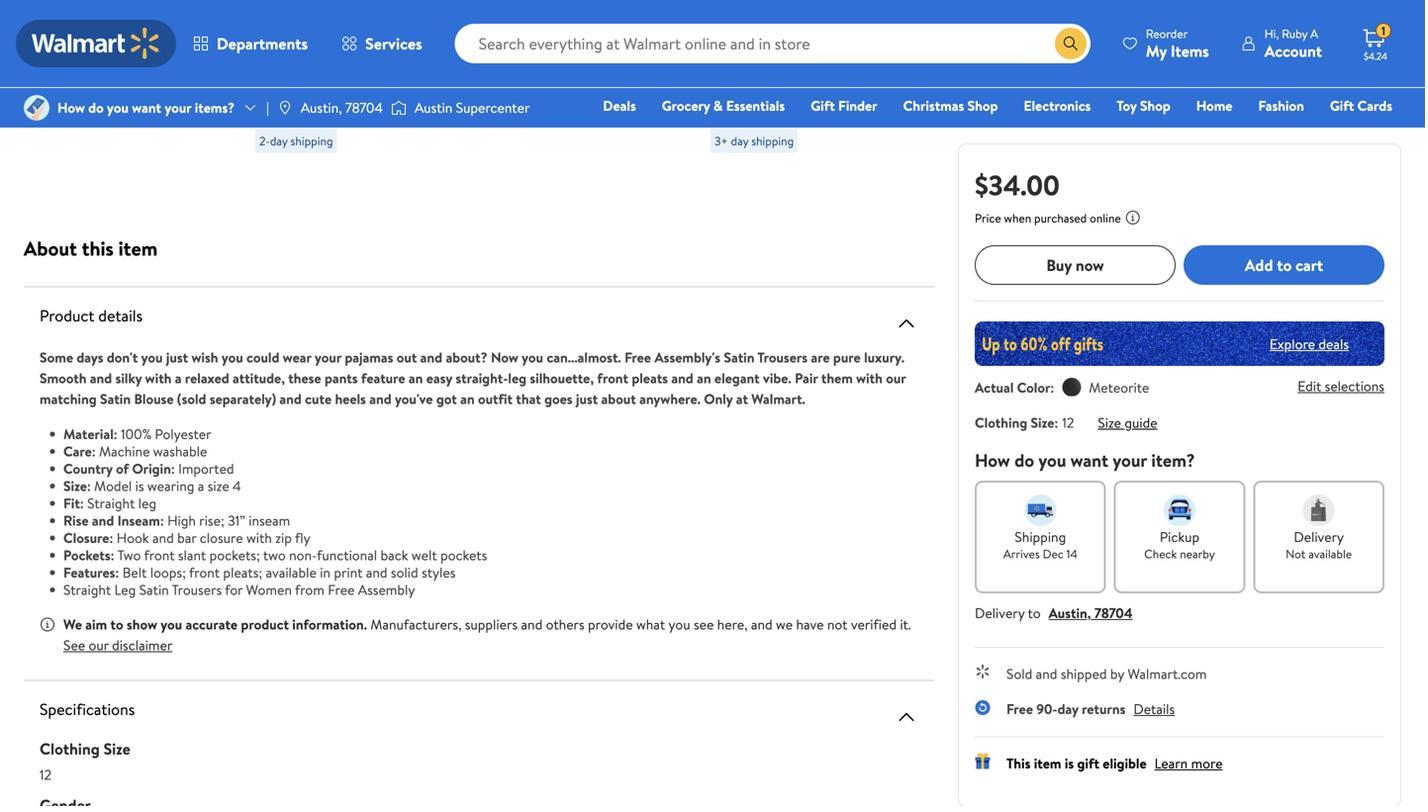 Task type: vqa. For each thing, say whether or not it's contained in the screenshot.
smooth
yes



Task type: locate. For each thing, give the bounding box(es) containing it.
silhouette,
[[530, 369, 594, 388]]

clothing down 'specifications'
[[40, 739, 100, 760]]

loose inside anygrew women casual wide leg pants high waisted business work casual pants loose flowy beach palazzo pants
[[345, 93, 385, 114]]

and left we at the bottom of the page
[[751, 615, 773, 635]]

want down size guide
[[1071, 449, 1109, 473]]

available
[[1309, 546, 1353, 563], [266, 563, 317, 583]]

0 vertical spatial delivery
[[1294, 528, 1345, 547]]

a up (sold
[[175, 369, 182, 388]]

1 horizontal spatial 2-day shipping
[[259, 133, 333, 150]]

austin, down 'business'
[[301, 98, 342, 117]]

2 vertical spatial leg
[[114, 581, 136, 600]]

with down elastic
[[752, 114, 782, 136]]

to left austin, 78704 button
[[1028, 604, 1041, 623]]

finder
[[839, 96, 878, 115]]

1 horizontal spatial women
[[320, 27, 372, 49]]

not
[[828, 615, 848, 635]]

day down 'adjustable' at left top
[[42, 101, 60, 118]]

0 vertical spatial how
[[57, 98, 85, 117]]

2 product group from the left
[[255, 0, 440, 161]]

how left us
[[57, 98, 85, 117]]

just left wish
[[166, 348, 188, 367]]

easy
[[426, 369, 452, 388]]

0 horizontal spatial 2-
[[32, 101, 42, 118]]

0 horizontal spatial leg
[[114, 581, 136, 600]]

1 horizontal spatial do
[[1015, 449, 1035, 473]]

in inside material: 100% polyester care: machine washable country of origin: imported size: model is wearing a size 4 fit: straight leg rise and inseam: high rise; 31" inseam closure: hook and bar closure with zip fly pockets: two front slant pockets; two non-functional back welt pockets features: belt loops; front pleats; available in print and solid styles straight leg satin trousers for women from free assembly
[[320, 563, 331, 583]]

2- for anygrew women casual wide leg pants high waisted business work casual pants loose flowy beach palazzo pants
[[259, 133, 270, 150]]

is inside material: 100% polyester care: machine washable country of origin: imported size: model is wearing a size 4 fit: straight leg rise and inseam: high rise; 31" inseam closure: hook and bar closure with zip fly pockets: two front slant pockets; two non-functional back welt pockets features: belt loops; front pleats; available in print and solid styles straight leg satin trousers for women from free assembly
[[135, 477, 144, 496]]

clothing for clothing size 12
[[40, 739, 100, 760]]

shipping down 160
[[291, 133, 333, 150]]

loose inside frontwalk womens cotton linen loose fit casual pants elastic waist yoga summer beach trousers pants with pockets khaki s
[[752, 49, 792, 71]]

leg down origin: on the left of page
[[138, 494, 156, 513]]

to inside the we aim to show you accurate product information. manufacturers, suppliers and others provide what you see here, and we have not verified it. see our disclaimer
[[110, 615, 123, 635]]

0 vertical spatial item
[[118, 235, 158, 262]]

1 horizontal spatial leg
[[185, 0, 210, 18]]

leg inside material: 100% polyester care: machine washable country of origin: imported size: model is wearing a size 4 fit: straight leg rise and inseam: high rise; 31" inseam closure: hook and bar closure with zip fly pockets: two front slant pockets; two non-functional back welt pockets features: belt loops; front pleats; available in print and solid styles straight leg satin trousers for women from free assembly
[[138, 494, 156, 513]]

clothing inside "clothing size 12"
[[40, 739, 100, 760]]

2 horizontal spatial 2-
[[487, 101, 498, 118]]

1 horizontal spatial item
[[1034, 754, 1062, 774]]

do
[[88, 98, 104, 117], [1015, 449, 1035, 473]]

guide
[[1125, 413, 1158, 433]]

you left the see
[[669, 615, 691, 635]]

home
[[1197, 96, 1233, 115]]

our down the luxury.
[[886, 369, 906, 388]]

day for trousers,
[[42, 101, 60, 118]]

delivery to austin, 78704
[[975, 604, 1133, 623]]

do down clothing size : 12
[[1015, 449, 1035, 473]]

1 vertical spatial waisted
[[255, 71, 310, 93]]

smooth
[[40, 369, 87, 388]]

&
[[714, 96, 723, 115]]

0 horizontal spatial austin,
[[301, 98, 342, 117]]

information.
[[292, 615, 367, 635]]

0 vertical spatial waisted
[[149, 40, 203, 61]]

0 vertical spatial our
[[886, 369, 906, 388]]

2- down inseam
[[487, 101, 498, 118]]

gift finder
[[811, 96, 878, 115]]

0 vertical spatial wide
[[147, 0, 182, 18]]

size
[[208, 477, 229, 496]]

with up knot
[[123, 18, 153, 40]]

day left palazzo
[[270, 133, 288, 150]]

see
[[63, 636, 85, 655]]

313
[[774, 100, 791, 117]]

0 horizontal spatial available
[[266, 563, 317, 583]]

1 horizontal spatial casual
[[376, 27, 421, 49]]

1 vertical spatial trousers
[[758, 348, 808, 367]]

2-day shipping down 'adjustable' at left top
[[32, 101, 105, 118]]

satin up show
[[139, 581, 169, 600]]

gift down waist
[[811, 96, 835, 115]]

is right of
[[135, 477, 144, 496]]

in left blue
[[28, 105, 40, 127]]

blue
[[44, 105, 74, 127]]

1 vertical spatial leg
[[294, 49, 318, 71]]

and up easy
[[420, 348, 443, 367]]

specifications image
[[895, 706, 919, 730]]

1 horizontal spatial want
[[1071, 449, 1109, 473]]

12 down 'specifications'
[[40, 766, 52, 785]]

more
[[1192, 754, 1223, 774]]

you
[[107, 98, 129, 117], [141, 348, 163, 367], [222, 348, 243, 367], [522, 348, 544, 367], [1039, 449, 1067, 473], [161, 615, 182, 635], [669, 615, 691, 635]]

fit:
[[63, 494, 84, 513]]

gift left cards on the top
[[1331, 96, 1355, 115]]

0 horizontal spatial a
[[175, 369, 182, 388]]

when
[[1004, 210, 1032, 227]]

loose right 160
[[345, 93, 385, 114]]

0 horizontal spatial wide
[[147, 0, 182, 18]]

loose left fit
[[752, 49, 792, 71]]

2 vertical spatial your
[[1113, 449, 1148, 473]]

for right inseam
[[535, 61, 555, 83]]

0 vertical spatial free
[[625, 348, 651, 367]]

0 horizontal spatial an
[[409, 369, 423, 388]]

0 horizontal spatial yoga
[[543, 40, 575, 61]]

in left print
[[320, 563, 331, 583]]

want down knot
[[132, 98, 161, 117]]

1 horizontal spatial beach
[[772, 93, 814, 114]]

your inside some days don't you just wish you could wear your pajamas out and about? now you can...almost. free assembly's satin trousers are pure luxury. smooth and silky with a relaxed attitude, these pants feature an easy straight-leg silhouette, front pleats and an elegant vibe. pair them with our matching satin blouse (sold separately) and cute heels and you've got an outfit that goes just about anywhere. only at walmart.
[[315, 348, 342, 367]]

free left 90-
[[1007, 700, 1034, 719]]

an right got
[[460, 390, 475, 409]]

product group containing frontwalk womens cotton linen loose fit casual pants elastic waist yoga summer beach trousers pants with pockets khaki s
[[711, 0, 895, 161]]

see our disclaimer button
[[63, 636, 173, 655]]

beach inside anygrew women casual wide leg pants high waisted business work casual pants loose flowy beach palazzo pants
[[255, 114, 297, 136]]

your down size guide button
[[1113, 449, 1148, 473]]

0 vertical spatial austin,
[[301, 98, 342, 117]]

0 horizontal spatial shop
[[968, 96, 998, 115]]

1 horizontal spatial for
[[535, 61, 555, 83]]

bootcut
[[483, 40, 539, 61]]

trousers,
[[28, 83, 89, 105]]

front up about
[[597, 369, 629, 388]]

leg up that
[[508, 369, 527, 388]]

high inside chiclily women's wide leg lounge pants with pockets lightweight high waisted adjustable tie knot loose trousers, us size medium in blue gray
[[112, 40, 145, 61]]

delivery down intent image for delivery
[[1294, 528, 1345, 547]]

leg
[[508, 369, 527, 388], [138, 494, 156, 513]]

to inside button
[[1278, 254, 1292, 276]]

4 product group from the left
[[711, 0, 895, 161]]

women up 'business'
[[320, 27, 372, 49]]

actual color :
[[975, 378, 1055, 398]]

1 horizontal spatial our
[[886, 369, 906, 388]]

leg inside some days don't you just wish you could wear your pajamas out and about? now you can...almost. free assembly's satin trousers are pure luxury. smooth and silky with a relaxed attitude, these pants feature an easy straight-leg silhouette, front pleats and an elegant vibe. pair them with our matching satin blouse (sold separately) and cute heels and you've got an outfit that goes just about anywhere. only at walmart.
[[508, 369, 527, 388]]

your for how do you want your item?
[[1113, 449, 1148, 473]]

an up you've
[[409, 369, 423, 388]]

to right aim
[[110, 615, 123, 635]]

available down zip on the bottom left
[[266, 563, 317, 583]]

0 horizontal spatial high
[[112, 40, 145, 61]]

1 vertical spatial yoga
[[841, 71, 874, 93]]

2 horizontal spatial an
[[697, 369, 711, 388]]

deals
[[603, 96, 636, 115]]

deals
[[1319, 334, 1349, 354]]

2 vertical spatial free
[[1007, 700, 1034, 719]]

women's up the walmart image
[[82, 0, 143, 18]]

you've
[[395, 390, 433, 409]]

shop for christmas shop
[[968, 96, 998, 115]]

2 horizontal spatial casual
[[818, 49, 862, 71]]

1 horizontal spatial loose
[[345, 93, 385, 114]]

satin inside material: 100% polyester care: machine washable country of origin: imported size: model is wearing a size 4 fit: straight leg rise and inseam: high rise; 31" inseam closure: hook and bar closure with zip fly pockets: two front slant pockets; two non-functional back welt pockets features: belt loops; front pleats; available in print and solid styles straight leg satin trousers for women from free assembly
[[139, 581, 169, 600]]

0 vertical spatial clothing
[[975, 413, 1028, 433]]

day for petite
[[498, 101, 515, 118]]

not
[[1286, 546, 1306, 563]]

details button
[[1134, 700, 1175, 719]]

available inside material: 100% polyester care: machine washable country of origin: imported size: model is wearing a size 4 fit: straight leg rise and inseam: high rise; 31" inseam closure: hook and bar closure with zip fly pockets: two front slant pockets; two non-functional back welt pockets features: belt loops; front pleats; available in print and solid styles straight leg satin trousers for women from free assembly
[[266, 563, 317, 583]]

0 horizontal spatial waisted
[[149, 40, 203, 61]]

with left zip on the bottom left
[[246, 529, 272, 548]]

waisted inside chiclily women's wide leg lounge pants with pockets lightweight high waisted adjustable tie knot loose trousers, us size medium in blue gray
[[149, 40, 203, 61]]

women inside anygrew women casual wide leg pants high waisted business work casual pants loose flowy beach palazzo pants
[[320, 27, 372, 49]]

about?
[[446, 348, 488, 367]]

3+
[[715, 133, 728, 150]]

0 horizontal spatial how
[[57, 98, 85, 117]]

product group
[[28, 0, 212, 161], [255, 0, 440, 161], [483, 0, 667, 161], [711, 0, 895, 161]]

two
[[117, 546, 141, 565]]

price when purchased online
[[975, 210, 1121, 227]]

 image
[[24, 95, 50, 121], [391, 98, 407, 118]]

anywhere.
[[640, 390, 701, 409]]

gift for cards
[[1331, 96, 1355, 115]]

wide
[[147, 0, 182, 18], [255, 49, 290, 71]]

this
[[82, 235, 114, 262]]

1 vertical spatial is
[[1065, 754, 1074, 774]]

shop right christmas
[[968, 96, 998, 115]]

1 horizontal spatial trousers
[[758, 348, 808, 367]]

front right two
[[144, 546, 175, 565]]

0 horizontal spatial satin
[[100, 390, 131, 409]]

1 horizontal spatial free
[[625, 348, 651, 367]]

1 vertical spatial available
[[266, 563, 317, 583]]

1 horizontal spatial just
[[576, 390, 598, 409]]

1 vertical spatial :
[[1055, 413, 1059, 433]]

waisted up medium
[[149, 40, 203, 61]]

2 horizontal spatial to
[[1278, 254, 1292, 276]]

you right wish
[[222, 348, 243, 367]]

gifting made easy image
[[975, 754, 991, 770]]

2- left blue
[[32, 101, 42, 118]]

do down 1173
[[88, 98, 104, 117]]

Search search field
[[455, 24, 1091, 63]]

1 vertical spatial clothing
[[40, 739, 100, 760]]

day right "3+"
[[731, 133, 749, 150]]

0 horizontal spatial 2-day shipping
[[32, 101, 105, 118]]

your left items?
[[165, 98, 191, 117]]

for down pockets; at the left bottom of page
[[225, 581, 243, 600]]

0 horizontal spatial women's
[[82, 0, 143, 18]]

free up pleats
[[625, 348, 651, 367]]

explore
[[1270, 334, 1316, 354]]

and right "rise"
[[92, 511, 114, 531]]

1 horizontal spatial front
[[189, 563, 220, 583]]

some days don't you just wish you could wear your pajamas out and about? now you can...almost. free assembly's satin trousers are pure luxury. smooth and silky with a relaxed attitude, these pants feature an easy straight-leg silhouette, front pleats and an elegant vibe. pair them with our matching satin blouse (sold separately) and cute heels and you've got an outfit that goes just about anywhere. only at walmart.
[[40, 348, 906, 409]]

buy now
[[1047, 254, 1105, 276]]

lounge
[[28, 18, 78, 40]]

imported
[[178, 459, 234, 479]]

2-day shipping down |
[[259, 133, 333, 150]]

2-day shipping
[[32, 101, 105, 118], [487, 101, 561, 118], [259, 133, 333, 150]]

an up only
[[697, 369, 711, 388]]

up to sixty percent off deals. shop now. image
[[975, 322, 1385, 366]]

size right us
[[116, 83, 143, 105]]

intent image for shipping image
[[1025, 495, 1057, 527]]

2 women's from the left
[[588, 0, 649, 18]]

business
[[313, 71, 371, 93]]

1 vertical spatial a
[[198, 477, 204, 496]]

specifications
[[40, 699, 135, 721]]

1 vertical spatial 12
[[40, 766, 52, 785]]

our down aim
[[89, 636, 109, 655]]

1 vertical spatial women
[[246, 581, 292, 600]]

yoga inside athletic works women's dri more core athleisure bootcut yoga pants, 32" inseam for regular and petite
[[543, 40, 575, 61]]

0 vertical spatial a
[[175, 369, 182, 388]]

size left guide
[[1098, 413, 1122, 433]]

1 horizontal spatial satin
[[139, 581, 169, 600]]

want for items?
[[132, 98, 161, 117]]

0 vertical spatial yoga
[[543, 40, 575, 61]]

0 horizontal spatial in
[[28, 105, 40, 127]]

intent image for delivery image
[[1304, 495, 1335, 527]]

0 vertical spatial pockets
[[156, 18, 210, 40]]

0 horizontal spatial want
[[132, 98, 161, 117]]

1 vertical spatial free
[[328, 581, 355, 600]]

loose right knot
[[163, 61, 203, 83]]

2- down |
[[259, 133, 270, 150]]

0 vertical spatial your
[[165, 98, 191, 117]]

wide up |
[[255, 49, 290, 71]]

1 horizontal spatial to
[[1028, 604, 1041, 623]]

delivery for not
[[1294, 528, 1345, 547]]

can...almost.
[[547, 348, 622, 367]]

1 vertical spatial wide
[[255, 49, 290, 71]]

1 horizontal spatial pockets
[[785, 114, 839, 136]]

casual inside frontwalk womens cotton linen loose fit casual pants elastic waist yoga summer beach trousers pants with pockets khaki s
[[818, 49, 862, 71]]

1 horizontal spatial your
[[315, 348, 342, 367]]

our
[[886, 369, 906, 388], [89, 636, 109, 655]]

2 horizontal spatial loose
[[752, 49, 792, 71]]

1 horizontal spatial 2-
[[259, 133, 270, 150]]

with up blouse
[[145, 369, 172, 388]]

austin,
[[301, 98, 342, 117], [1049, 604, 1092, 623]]

pockets up knot
[[156, 18, 210, 40]]

yoga up finder
[[841, 71, 874, 93]]

2-day shipping down inseam
[[487, 101, 561, 118]]

1 product group from the left
[[28, 0, 212, 161]]

home link
[[1188, 95, 1242, 116]]

shipping for trousers,
[[63, 101, 105, 118]]

: up how do you want your item?
[[1055, 413, 1059, 433]]

add to cart button
[[1184, 246, 1385, 285]]

cute
[[305, 390, 332, 409]]

 image down work
[[391, 98, 407, 118]]

womens
[[782, 27, 841, 49]]

closure:
[[63, 529, 113, 548]]

gift for finder
[[811, 96, 835, 115]]

want for item?
[[1071, 449, 1109, 473]]

0 vertical spatial satin
[[724, 348, 755, 367]]

product details image
[[895, 312, 919, 336]]

out
[[397, 348, 417, 367]]

2-day shipping for palazzo
[[259, 133, 333, 150]]

electronics link
[[1015, 95, 1100, 116]]

a left size
[[198, 477, 204, 496]]

1 horizontal spatial gift
[[1331, 96, 1355, 115]]

yoga inside frontwalk womens cotton linen loose fit casual pants elastic waist yoga summer beach trousers pants with pockets khaki s
[[841, 71, 874, 93]]

toy shop link
[[1108, 95, 1180, 116]]

women's inside chiclily women's wide leg lounge pants with pockets lightweight high waisted adjustable tie knot loose trousers, us size medium in blue gray
[[82, 0, 143, 18]]

gift inside "gift cards registry"
[[1331, 96, 1355, 115]]

waisted inside anygrew women casual wide leg pants high waisted business work casual pants loose flowy beach palazzo pants
[[255, 71, 310, 93]]

1 gift from the left
[[811, 96, 835, 115]]

2 horizontal spatial high
[[364, 49, 396, 71]]

you down 1173
[[107, 98, 129, 117]]

item right this
[[118, 235, 158, 262]]

and down days on the left top of page
[[90, 369, 112, 388]]

hi,
[[1265, 25, 1279, 42]]

2 vertical spatial satin
[[139, 581, 169, 600]]

delivery inside delivery not available
[[1294, 528, 1345, 547]]

leg inside chiclily women's wide leg lounge pants with pockets lightweight high waisted adjustable tie knot loose trousers, us size medium in blue gray
[[185, 0, 210, 18]]

1 horizontal spatial shop
[[1141, 96, 1171, 115]]

1 horizontal spatial waisted
[[255, 71, 310, 93]]

78704 up by
[[1095, 604, 1133, 623]]

one
[[1241, 124, 1271, 143]]

 image down 'adjustable' at left top
[[24, 95, 50, 121]]

0 vertical spatial in
[[28, 105, 40, 127]]

works
[[541, 0, 584, 18]]

0 vertical spatial is
[[135, 477, 144, 496]]

delivery
[[1294, 528, 1345, 547], [975, 604, 1025, 623]]

that
[[516, 390, 541, 409]]

and down feature
[[369, 390, 392, 409]]

straight down of
[[87, 494, 135, 513]]

shipped
[[1061, 665, 1107, 684]]

Walmart Site-Wide search field
[[455, 24, 1091, 63]]

casual up work
[[376, 27, 421, 49]]

pair
[[795, 369, 818, 388]]

and inside athletic works women's dri more core athleisure bootcut yoga pants, 32" inseam for regular and petite
[[615, 61, 640, 83]]

1 horizontal spatial available
[[1309, 546, 1353, 563]]

straight down pockets:
[[63, 581, 111, 600]]

0 horizontal spatial beach
[[255, 114, 297, 136]]

size down 'specifications'
[[104, 739, 131, 760]]

1 horizontal spatial in
[[320, 563, 331, 583]]

your up pants
[[315, 348, 342, 367]]

available right not
[[1309, 546, 1353, 563]]

wide inside anygrew women casual wide leg pants high waisted business work casual pants loose flowy beach palazzo pants
[[255, 49, 290, 71]]

services
[[365, 33, 422, 54]]

0 horizontal spatial our
[[89, 636, 109, 655]]

delivery for to
[[975, 604, 1025, 623]]

for inside material: 100% polyester care: machine washable country of origin: imported size: model is wearing a size 4 fit: straight leg rise and inseam: high rise; 31" inseam closure: hook and bar closure with zip fly pockets: two front slant pockets; two non-functional back welt pockets features: belt loops; front pleats; available in print and solid styles straight leg satin trousers for women from free assembly
[[225, 581, 243, 600]]

christmas shop link
[[895, 95, 1007, 116]]

0 horizontal spatial 12
[[40, 766, 52, 785]]

purchased
[[1035, 210, 1087, 227]]

2 horizontal spatial your
[[1113, 449, 1148, 473]]

0 horizontal spatial  image
[[24, 95, 50, 121]]

print
[[334, 563, 363, 583]]

have
[[796, 615, 824, 635]]

waisted up |
[[255, 71, 310, 93]]

closure
[[200, 529, 243, 548]]

color
[[1017, 378, 1051, 398]]

product group containing anygrew women casual wide leg pants high waisted business work casual pants loose flowy beach palazzo pants
[[255, 0, 440, 161]]

deals link
[[594, 95, 645, 116]]

free inside material: 100% polyester care: machine washable country of origin: imported size: model is wearing a size 4 fit: straight leg rise and inseam: high rise; 31" inseam closure: hook and bar closure with zip fly pockets: two front slant pockets; two non-functional back welt pockets features: belt loops; front pleats; available in print and solid styles straight leg satin trousers for women from free assembly
[[328, 581, 355, 600]]

a inside material: 100% polyester care: machine washable country of origin: imported size: model is wearing a size 4 fit: straight leg rise and inseam: high rise; 31" inseam closure: hook and bar closure with zip fly pockets: two front slant pockets; two non-functional back welt pockets features: belt loops; front pleats; available in print and solid styles straight leg satin trousers for women from free assembly
[[198, 477, 204, 496]]

2 shop from the left
[[1141, 96, 1171, 115]]

1 shop from the left
[[968, 96, 998, 115]]

straight
[[87, 494, 135, 513], [63, 581, 111, 600]]

0 horizontal spatial is
[[135, 477, 144, 496]]

knot
[[127, 61, 159, 83]]

2 horizontal spatial trousers
[[817, 93, 874, 114]]

1 women's from the left
[[82, 0, 143, 18]]

2 vertical spatial trousers
[[172, 581, 222, 600]]

day down inseam
[[498, 101, 515, 118]]

3 product group from the left
[[483, 0, 667, 161]]

1 horizontal spatial leg
[[508, 369, 527, 388]]

edit selections button
[[1298, 376, 1385, 396]]

do for how do you want your items?
[[88, 98, 104, 117]]

legal information image
[[1125, 210, 1141, 226]]

 image
[[277, 100, 293, 116]]

edit selections
[[1298, 376, 1385, 396]]

electronics
[[1024, 96, 1091, 115]]

just right goes
[[576, 390, 598, 409]]

pants,
[[579, 40, 620, 61]]

delivery down arrives
[[975, 604, 1025, 623]]

to left cart
[[1278, 254, 1292, 276]]

0 horizontal spatial loose
[[163, 61, 203, 83]]

2 horizontal spatial 2-day shipping
[[487, 101, 561, 118]]

90-
[[1037, 700, 1058, 719]]

walmart image
[[32, 28, 160, 59]]

casual right fit
[[818, 49, 862, 71]]

78704 down 'business'
[[345, 98, 383, 117]]

to for delivery
[[1028, 604, 1041, 623]]

heels
[[335, 390, 366, 409]]

to for add
[[1278, 254, 1292, 276]]

you right now on the top left of the page
[[522, 348, 544, 367]]

2- for chiclily women's wide leg lounge pants with pockets lightweight high waisted adjustable tie knot loose trousers, us size medium in blue gray
[[32, 101, 42, 118]]

austin
[[415, 98, 453, 117]]

how down clothing size : 12
[[975, 449, 1011, 473]]

0 vertical spatial 12
[[1063, 413, 1075, 433]]

shop right toy
[[1141, 96, 1171, 115]]

sold
[[1007, 665, 1033, 684]]

rise
[[63, 511, 89, 531]]

0 horizontal spatial women
[[246, 581, 292, 600]]

2 gift from the left
[[1331, 96, 1355, 115]]

0 horizontal spatial for
[[225, 581, 243, 600]]

product group containing chiclily women's wide leg lounge pants with pockets lightweight high waisted adjustable tie knot loose trousers, us size medium in blue gray
[[28, 0, 212, 161]]



Task type: describe. For each thing, give the bounding box(es) containing it.
trousers inside material: 100% polyester care: machine washable country of origin: imported size: model is wearing a size 4 fit: straight leg rise and inseam: high rise; 31" inseam closure: hook and bar closure with zip fly pockets: two front slant pockets; two non-functional back welt pockets features: belt loops; front pleats; available in print and solid styles straight leg satin trousers for women from free assembly
[[172, 581, 222, 600]]

clothing for clothing size : 12
[[975, 413, 1028, 433]]

0 horizontal spatial 78704
[[345, 98, 383, 117]]

1 vertical spatial item
[[1034, 754, 1062, 774]]

gray
[[78, 105, 110, 127]]

work
[[375, 71, 411, 93]]

trousers inside frontwalk womens cotton linen loose fit casual pants elastic waist yoga summer beach trousers pants with pockets khaki s
[[817, 93, 874, 114]]

size inside "clothing size 12"
[[104, 739, 131, 760]]

palazzo
[[301, 114, 351, 136]]

add
[[1245, 254, 1274, 276]]

search icon image
[[1063, 36, 1079, 51]]

day for with
[[731, 133, 749, 150]]

buy
[[1047, 254, 1072, 276]]

high inside anygrew women casual wide leg pants high waisted business work casual pants loose flowy beach palazzo pants
[[364, 49, 396, 71]]

disclaimer
[[112, 636, 173, 655]]

women's inside athletic works women's dri more core athleisure bootcut yoga pants, 32" inseam for regular and petite
[[588, 0, 649, 18]]

see
[[694, 615, 714, 635]]

wear
[[283, 348, 312, 367]]

you down clothing size : 12
[[1039, 449, 1067, 473]]

: for size
[[1055, 413, 1059, 433]]

31"
[[228, 511, 245, 531]]

goes
[[545, 390, 573, 409]]

washable
[[153, 442, 207, 461]]

details
[[98, 305, 143, 327]]

2-day shipping for petite
[[487, 101, 561, 118]]

0 horizontal spatial front
[[144, 546, 175, 565]]

you right show
[[161, 615, 182, 635]]

1 horizontal spatial is
[[1065, 754, 1074, 774]]

my
[[1146, 40, 1167, 62]]

: for color
[[1051, 378, 1055, 398]]

and down assembly's
[[672, 369, 694, 388]]

with down the luxury.
[[857, 369, 883, 388]]

our inside the we aim to show you accurate product information. manufacturers, suppliers and others provide what you see here, and we have not verified it. see our disclaimer
[[89, 636, 109, 655]]

online
[[1090, 210, 1121, 227]]

2 horizontal spatial free
[[1007, 700, 1034, 719]]

and left bar
[[152, 529, 174, 548]]

size inside chiclily women's wide leg lounge pants with pockets lightweight high waisted adjustable tie knot loose trousers, us size medium in blue gray
[[116, 83, 143, 105]]

fashion
[[1259, 96, 1305, 115]]

belt
[[122, 563, 147, 583]]

pockets;
[[210, 546, 260, 565]]

waist
[[800, 71, 838, 93]]

we aim to show you accurate product information. manufacturers, suppliers and others provide what you see here, and we have not verified it. see our disclaimer
[[63, 615, 912, 655]]

with inside chiclily women's wide leg lounge pants with pockets lightweight high waisted adjustable tie knot loose trousers, us size medium in blue gray
[[123, 18, 153, 40]]

blouse
[[134, 390, 174, 409]]

account
[[1265, 40, 1323, 62]]

shipping arrives dec 14
[[1004, 528, 1078, 563]]

country
[[63, 459, 113, 479]]

1 horizontal spatial 12
[[1063, 413, 1075, 433]]

more
[[508, 18, 545, 40]]

1 horizontal spatial an
[[460, 390, 475, 409]]

fashion link
[[1250, 95, 1314, 116]]

only
[[704, 390, 733, 409]]

1 vertical spatial satin
[[100, 390, 131, 409]]

how for how do you want your item?
[[975, 449, 1011, 473]]

women inside material: 100% polyester care: machine washable country of origin: imported size: model is wearing a size 4 fit: straight leg rise and inseam: high rise; 31" inseam closure: hook and bar closure with zip fly pockets: two front slant pockets; two non-functional back welt pockets features: belt loops; front pleats; available in print and solid styles straight leg satin trousers for women from free assembly
[[246, 581, 292, 600]]

wide inside chiclily women's wide leg lounge pants with pockets lightweight high waisted adjustable tie knot loose trousers, us size medium in blue gray
[[147, 0, 182, 18]]

and left "others"
[[521, 615, 543, 635]]

shipping for palazzo
[[291, 133, 333, 150]]

with inside material: 100% polyester care: machine washable country of origin: imported size: model is wearing a size 4 fit: straight leg rise and inseam: high rise; 31" inseam closure: hook and bar closure with zip fly pockets: two front slant pockets; two non-functional back welt pockets features: belt loops; front pleats; available in print and solid styles straight leg satin trousers for women from free assembly
[[246, 529, 272, 548]]

a
[[1311, 25, 1319, 42]]

2-day shipping for trousers,
[[32, 101, 105, 118]]

we
[[63, 615, 82, 635]]

2- for athletic works women's dri more core athleisure bootcut yoga pants, 32" inseam for regular and petite
[[487, 101, 498, 118]]

dri
[[483, 18, 505, 40]]

3615
[[547, 69, 570, 86]]

trousers inside some days don't you just wish you could wear your pajamas out and about? now you can...almost. free assembly's satin trousers are pure luxury. smooth and silky with a relaxed attitude, these pants feature an easy straight-leg silhouette, front pleats and an elegant vibe. pair them with our matching satin blouse (sold separately) and cute heels and you've got an outfit that goes just about anywhere. only at walmart.
[[758, 348, 808, 367]]

pants inside chiclily women's wide leg lounge pants with pockets lightweight high waisted adjustable tie knot loose trousers, us size medium in blue gray
[[82, 18, 119, 40]]

high inside material: 100% polyester care: machine washable country of origin: imported size: model is wearing a size 4 fit: straight leg rise and inseam: high rise; 31" inseam closure: hook and bar closure with zip fly pockets: two front slant pockets; two non-functional back welt pockets features: belt loops; front pleats; available in print and solid styles straight leg satin trousers for women from free assembly
[[167, 511, 196, 531]]

0 horizontal spatial item
[[118, 235, 158, 262]]

 image for how do you want your items?
[[24, 95, 50, 121]]

learn more button
[[1155, 754, 1223, 774]]

leg inside material: 100% polyester care: machine washable country of origin: imported size: model is wearing a size 4 fit: straight leg rise and inseam: high rise; 31" inseam closure: hook and bar closure with zip fly pockets: two front slant pockets; two non-functional back welt pockets features: belt loops; front pleats; available in print and solid styles straight leg satin trousers for women from free assembly
[[114, 581, 136, 600]]

zip
[[275, 529, 292, 548]]

medium
[[146, 83, 202, 105]]

one debit link
[[1232, 123, 1317, 144]]

loose inside chiclily women's wide leg lounge pants with pockets lightweight high waisted adjustable tie knot loose trousers, us size medium in blue gray
[[163, 61, 203, 83]]

christmas shop
[[904, 96, 998, 115]]

shop for toy shop
[[1141, 96, 1171, 115]]

origin:
[[132, 459, 175, 479]]

your for how do you want your items?
[[165, 98, 191, 117]]

in inside chiclily women's wide leg lounge pants with pockets lightweight high waisted adjustable tie knot loose trousers, us size medium in blue gray
[[28, 105, 40, 127]]

you right the don't
[[141, 348, 163, 367]]

day for palazzo
[[270, 133, 288, 150]]

for inside athletic works women's dri more core athleisure bootcut yoga pants, 32" inseam for regular and petite
[[535, 61, 555, 83]]

how for how do you want your items?
[[57, 98, 85, 117]]

details
[[1134, 700, 1175, 719]]

petite
[[483, 83, 525, 105]]

fly
[[295, 529, 310, 548]]

1 vertical spatial just
[[576, 390, 598, 409]]

2 horizontal spatial satin
[[724, 348, 755, 367]]

verified
[[851, 615, 897, 635]]

a inside some days don't you just wish you could wear your pajamas out and about? now you can...almost. free assembly's satin trousers are pure luxury. smooth and silky with a relaxed attitude, these pants feature an easy straight-leg silhouette, front pleats and an elegant vibe. pair them with our matching satin blouse (sold separately) and cute heels and you've got an outfit that goes just about anywhere. only at walmart.
[[175, 369, 182, 388]]

material: 100% polyester care: machine washable country of origin: imported size: model is wearing a size 4 fit: straight leg rise and inseam: high rise; 31" inseam closure: hook and bar closure with zip fly pockets: two front slant pockets; two non-functional back welt pockets features: belt loops; front pleats; available in print and solid styles straight leg satin trousers for women from free assembly
[[63, 425, 487, 600]]

1 horizontal spatial 78704
[[1095, 604, 1133, 623]]

core
[[549, 18, 583, 40]]

size down color
[[1031, 413, 1055, 433]]

departments button
[[176, 20, 325, 67]]

front inside some days don't you just wish you could wear your pajamas out and about? now you can...almost. free assembly's satin trousers are pure luxury. smooth and silky with a relaxed attitude, these pants feature an easy straight-leg silhouette, front pleats and an elegant vibe. pair them with our matching satin blouse (sold separately) and cute heels and you've got an outfit that goes just about anywhere. only at walmart.
[[597, 369, 629, 388]]

check
[[1145, 546, 1178, 563]]

available inside delivery not available
[[1309, 546, 1353, 563]]

walmart+
[[1334, 124, 1393, 143]]

grocery
[[662, 96, 710, 115]]

32"
[[624, 40, 646, 61]]

actual
[[975, 378, 1014, 398]]

pockets inside frontwalk womens cotton linen loose fit casual pants elastic waist yoga summer beach trousers pants with pockets khaki s
[[785, 114, 839, 136]]

fit
[[795, 49, 814, 71]]

inseam
[[483, 61, 531, 83]]

0 horizontal spatial just
[[166, 348, 188, 367]]

clothing size 12
[[40, 739, 131, 785]]

walmart+ link
[[1325, 123, 1402, 144]]

1 vertical spatial straight
[[63, 581, 111, 600]]

12 inside "clothing size 12"
[[40, 766, 52, 785]]

wish
[[192, 348, 218, 367]]

reorder my items
[[1146, 25, 1210, 62]]

debit
[[1274, 124, 1308, 143]]

rise;
[[199, 511, 225, 531]]

buy now button
[[975, 246, 1176, 285]]

 image for austin supercenter
[[391, 98, 407, 118]]

separately)
[[210, 390, 276, 409]]

pockets inside chiclily women's wide leg lounge pants with pockets lightweight high waisted adjustable tie knot loose trousers, us size medium in blue gray
[[156, 18, 210, 40]]

gift cards registry
[[1165, 96, 1393, 143]]

leg inside anygrew women casual wide leg pants high waisted business work casual pants loose flowy beach palazzo pants
[[294, 49, 318, 71]]

attitude,
[[233, 369, 285, 388]]

khaki
[[843, 114, 880, 136]]

items?
[[195, 98, 235, 117]]

it.
[[900, 615, 912, 635]]

with inside frontwalk womens cotton linen loose fit casual pants elastic waist yoga summer beach trousers pants with pockets khaki s
[[752, 114, 782, 136]]

shipping for with
[[752, 133, 794, 150]]

bar
[[177, 529, 196, 548]]

dec
[[1043, 546, 1064, 563]]

product group containing athletic works women's dri more core athleisure bootcut yoga pants, 32" inseam for regular and petite
[[483, 0, 667, 161]]

beach inside frontwalk womens cotton linen loose fit casual pants elastic waist yoga summer beach trousers pants with pockets khaki s
[[772, 93, 814, 114]]

our inside some days don't you just wish you could wear your pajamas out and about? now you can...almost. free assembly's satin trousers are pure luxury. smooth and silky with a relaxed attitude, these pants feature an easy straight-leg silhouette, front pleats and an elegant vibe. pair them with our matching satin blouse (sold separately) and cute heels and you've got an outfit that goes just about anywhere. only at walmart.
[[886, 369, 906, 388]]

and left solid
[[366, 563, 388, 583]]

by
[[1111, 665, 1125, 684]]

item?
[[1152, 449, 1196, 473]]

days
[[77, 348, 103, 367]]

non-
[[289, 546, 317, 565]]

could
[[247, 348, 280, 367]]

walmart.
[[752, 390, 806, 409]]

model
[[94, 477, 132, 496]]

intent image for pickup image
[[1164, 495, 1196, 527]]

1 vertical spatial austin,
[[1049, 604, 1092, 623]]

shipping for petite
[[518, 101, 561, 118]]

assembly's
[[655, 348, 721, 367]]

about this item
[[24, 235, 158, 262]]

of
[[116, 459, 129, 479]]

0 vertical spatial straight
[[87, 494, 135, 513]]

pickup check nearby
[[1145, 528, 1216, 563]]

and down these
[[280, 390, 302, 409]]

meteorite
[[1089, 378, 1150, 398]]

elegant
[[715, 369, 760, 388]]

inseam:
[[117, 511, 164, 531]]

machine
[[99, 442, 150, 461]]

gift
[[1078, 754, 1100, 774]]

0 horizontal spatial casual
[[255, 93, 300, 114]]

this item is gift eligible learn more
[[1007, 754, 1223, 774]]

add to cart
[[1245, 254, 1324, 276]]

and right sold at bottom right
[[1036, 665, 1058, 684]]

flowy
[[389, 93, 429, 114]]

do for how do you want your item?
[[1015, 449, 1035, 473]]

day left returns
[[1058, 700, 1079, 719]]

free inside some days don't you just wish you could wear your pajamas out and about? now you can...almost. free assembly's satin trousers are pure luxury. smooth and silky with a relaxed attitude, these pants feature an easy straight-leg silhouette, front pleats and an elegant vibe. pair them with our matching satin blouse (sold separately) and cute heels and you've got an outfit that goes just about anywhere. only at walmart.
[[625, 348, 651, 367]]



